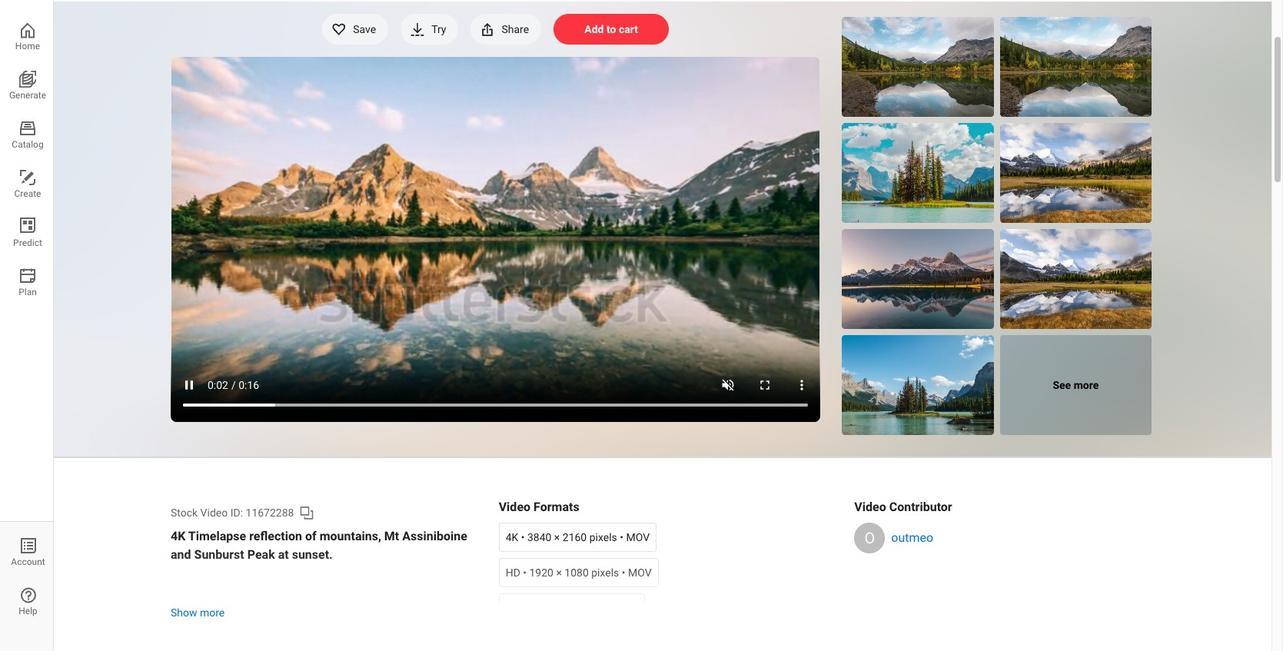 Task type: describe. For each thing, give the bounding box(es) containing it.
create link
[[0, 166, 53, 203]]

sunset.
[[292, 548, 333, 562]]

more for see more
[[1074, 379, 1099, 391]]

11672288
[[246, 507, 294, 519]]

sunburst
[[194, 548, 244, 562]]

try
[[432, 23, 447, 35]]

4k timelapse reflection of mountains, mt assiniboine and sunburst peak at sunset.
[[171, 529, 468, 562]]

pixels for 2160
[[590, 532, 618, 544]]

add
[[585, 23, 604, 35]]

predict link
[[0, 215, 53, 252]]

catalog
[[12, 139, 44, 150]]

2160
[[563, 532, 587, 544]]

× for 3840
[[555, 532, 560, 544]]

outmeo
[[892, 531, 934, 545]]

4k • 3840 × 2160 pixels • mov
[[506, 532, 650, 544]]

2 time lapse of wedge pond with rocky mountains and pine forest in autumn season at kananaskis country, alberta, canada image from the left
[[1001, 17, 1152, 117]]

id:
[[231, 507, 243, 519]]

account link
[[0, 535, 54, 572]]

pixels for 1080
[[592, 567, 620, 579]]

4k for 4k • 3840 × 2160 pixels • mov
[[506, 532, 519, 544]]

see
[[1053, 379, 1072, 391]]

at
[[278, 548, 289, 562]]

4k for 4k timelapse reflection of mountains, mt assiniboine and sunburst peak at sunset.
[[171, 529, 186, 544]]

video formats
[[499, 500, 580, 515]]

help link
[[0, 584, 54, 621]]

hd • 1920 × 1080 pixels • mov
[[506, 567, 652, 579]]

video-player element
[[171, 57, 821, 423]]

tab list containing account
[[0, 522, 54, 652]]

add to cart
[[585, 23, 638, 35]]

more for show more
[[200, 607, 225, 619]]

• right 1080
[[622, 567, 626, 579]]

catalog link
[[0, 117, 53, 154]]

home link
[[0, 18, 53, 55]]

create
[[14, 188, 41, 199]]

generate
[[9, 90, 46, 101]]

save
[[353, 23, 376, 35]]

help
[[19, 606, 38, 617]]

• left 3840
[[521, 532, 525, 544]]

2 time lapse scenery of mount assiniboine with pond reflection on golden meadow in autumn forest at assiniboine provincial park, bc, canada image from the top
[[1001, 229, 1152, 329]]

mov for 4k • 3840 × 2160 pixels • mov
[[627, 532, 650, 544]]

4k time-lapse uhd video of iconic spirit island on maligne lake during summer, jasper national park, alberta, canada, zoom in timelapse view image
[[843, 123, 994, 223]]

and
[[171, 548, 191, 562]]

save button
[[322, 14, 389, 45]]

show more button
[[171, 604, 225, 622]]



Task type: locate. For each thing, give the bounding box(es) containing it.
more inside button
[[200, 607, 225, 619]]

• right hd
[[523, 567, 527, 579]]

video for 4k • 3840 × 2160 pixels • mov
[[499, 500, 531, 515]]

time lapse of wedge pond with rocky mountains and pine forest in autumn season at kananaskis country, alberta, canada image
[[843, 17, 994, 117], [1001, 17, 1152, 117]]

0 vertical spatial tab list
[[0, 18, 53, 314]]

× for 1920
[[556, 567, 562, 579]]

hd
[[506, 567, 521, 579]]

0 horizontal spatial 4k
[[171, 529, 186, 544]]

account
[[11, 557, 45, 568]]

1 time lapse of wedge pond with rocky mountains and pine forest in autumn season at kananaskis country, alberta, canada image from the left
[[843, 17, 994, 117]]

tab list
[[0, 18, 53, 314], [0, 522, 54, 652]]

mov right the 2160
[[627, 532, 650, 544]]

1 tab list from the top
[[0, 18, 53, 314]]

video
[[499, 500, 531, 515], [855, 500, 887, 515], [200, 507, 228, 519]]

1 horizontal spatial video
[[499, 500, 531, 515]]

×
[[555, 532, 560, 544], [556, 567, 562, 579]]

more
[[1074, 379, 1099, 391], [200, 607, 225, 619]]

peak
[[247, 548, 275, 562]]

2 horizontal spatial video
[[855, 500, 887, 515]]

stock
[[171, 507, 198, 519]]

plan
[[19, 287, 37, 298]]

0 vertical spatial mov
[[627, 532, 650, 544]]

see more button
[[1001, 335, 1152, 435]]

show
[[171, 607, 197, 619]]

mov right 1080
[[628, 567, 652, 579]]

2 tab list from the top
[[0, 522, 54, 652]]

0 vertical spatial ×
[[555, 532, 560, 544]]

video for o
[[855, 500, 887, 515]]

formats
[[534, 500, 580, 515]]

predict
[[13, 238, 42, 248]]

0 horizontal spatial time lapse of wedge pond with rocky mountains and pine forest in autumn season at kananaskis country, alberta, canada image
[[843, 17, 994, 117]]

pixels right 1080
[[592, 567, 620, 579]]

video contributor
[[855, 500, 953, 515]]

video up contributor avatar element
[[855, 500, 887, 515]]

time lapse of beautiful sunrise over rundle forebay with mount lawrence grassi in canadian rockies and water reflection at canmore, canada image
[[843, 229, 994, 329]]

stock video id: 11672288
[[171, 507, 294, 519]]

0 vertical spatial time lapse scenery of mount assiniboine with pond reflection on golden meadow in autumn forest at assiniboine provincial park, bc, canada image
[[1001, 123, 1152, 223]]

1 vertical spatial pixels
[[592, 567, 620, 579]]

0 vertical spatial more
[[1074, 379, 1099, 391]]

share
[[502, 23, 529, 35]]

1 horizontal spatial 4k
[[506, 532, 519, 544]]

mt
[[385, 529, 399, 544]]

cart
[[619, 23, 638, 35]]

3840
[[528, 532, 552, 544]]

o
[[865, 529, 876, 548]]

1 vertical spatial more
[[200, 607, 225, 619]]

contributor
[[890, 500, 953, 515]]

outmeo link
[[892, 531, 934, 545]]

see more
[[1053, 379, 1099, 391]]

× right 3840
[[555, 532, 560, 544]]

time lapse scenery of mount assiniboine with pond reflection on golden meadow in autumn forest at assiniboine provincial park, bc, canada image
[[1001, 123, 1152, 223], [1001, 229, 1152, 329]]

add to cart button
[[554, 14, 669, 45]]

video up 3840
[[499, 500, 531, 515]]

0 horizontal spatial video
[[200, 507, 228, 519]]

1 time lapse scenery of mount assiniboine with pond reflection on golden meadow in autumn forest at assiniboine provincial park, bc, canada image from the top
[[1001, 123, 1152, 223]]

1 vertical spatial ×
[[556, 567, 562, 579]]

video left the id:
[[200, 507, 228, 519]]

jasper national park, alberta, canada, zoom in timelapse view of iconic spirit island on maligne lake during summer. image
[[843, 335, 994, 435]]

4k up and
[[171, 529, 186, 544]]

1 vertical spatial mov
[[628, 567, 652, 579]]

1 vertical spatial time lapse scenery of mount assiniboine with pond reflection on golden meadow in autumn forest at assiniboine provincial park, bc, canada image
[[1001, 229, 1152, 329]]

contributor avatar element
[[855, 523, 886, 554]]

1920
[[530, 567, 554, 579]]

share button
[[471, 14, 542, 45]]

pixels right the 2160
[[590, 532, 618, 544]]

4k left 3840
[[506, 532, 519, 544]]

copy id to clipboard image
[[300, 505, 315, 521]]

1 horizontal spatial time lapse of wedge pond with rocky mountains and pine forest in autumn season at kananaskis country, alberta, canada image
[[1001, 17, 1152, 117]]

0 horizontal spatial more
[[200, 607, 225, 619]]

•
[[521, 532, 525, 544], [620, 532, 624, 544], [523, 567, 527, 579], [622, 567, 626, 579]]

timelapse
[[188, 529, 246, 544]]

mov
[[627, 532, 650, 544], [628, 567, 652, 579]]

pixels
[[590, 532, 618, 544], [592, 567, 620, 579]]

more inside button
[[1074, 379, 1099, 391]]

mountains,
[[320, 529, 381, 544]]

plan link
[[0, 265, 53, 302]]

tab list containing home
[[0, 18, 53, 314]]

to
[[607, 23, 617, 35]]

4k inside 4k timelapse reflection of mountains, mt assiniboine and sunburst peak at sunset.
[[171, 529, 186, 544]]

reflection
[[249, 529, 302, 544]]

assiniboine
[[403, 529, 468, 544]]

try button
[[401, 14, 459, 45]]

mov for hd • 1920 × 1080 pixels • mov
[[628, 567, 652, 579]]

generate link
[[0, 68, 53, 105]]

more right show
[[200, 607, 225, 619]]

4k
[[171, 529, 186, 544], [506, 532, 519, 544]]

× right 1920 on the bottom of page
[[556, 567, 562, 579]]

0 vertical spatial pixels
[[590, 532, 618, 544]]

1080
[[565, 567, 589, 579]]

1 vertical spatial tab list
[[0, 522, 54, 652]]

• right the 2160
[[620, 532, 624, 544]]

1 horizontal spatial more
[[1074, 379, 1099, 391]]

more right the see
[[1074, 379, 1099, 391]]

home
[[15, 41, 40, 52]]

of
[[305, 529, 317, 544]]

show more
[[171, 607, 225, 619]]



Task type: vqa. For each thing, say whether or not it's contained in the screenshot.
3840's ×
yes



